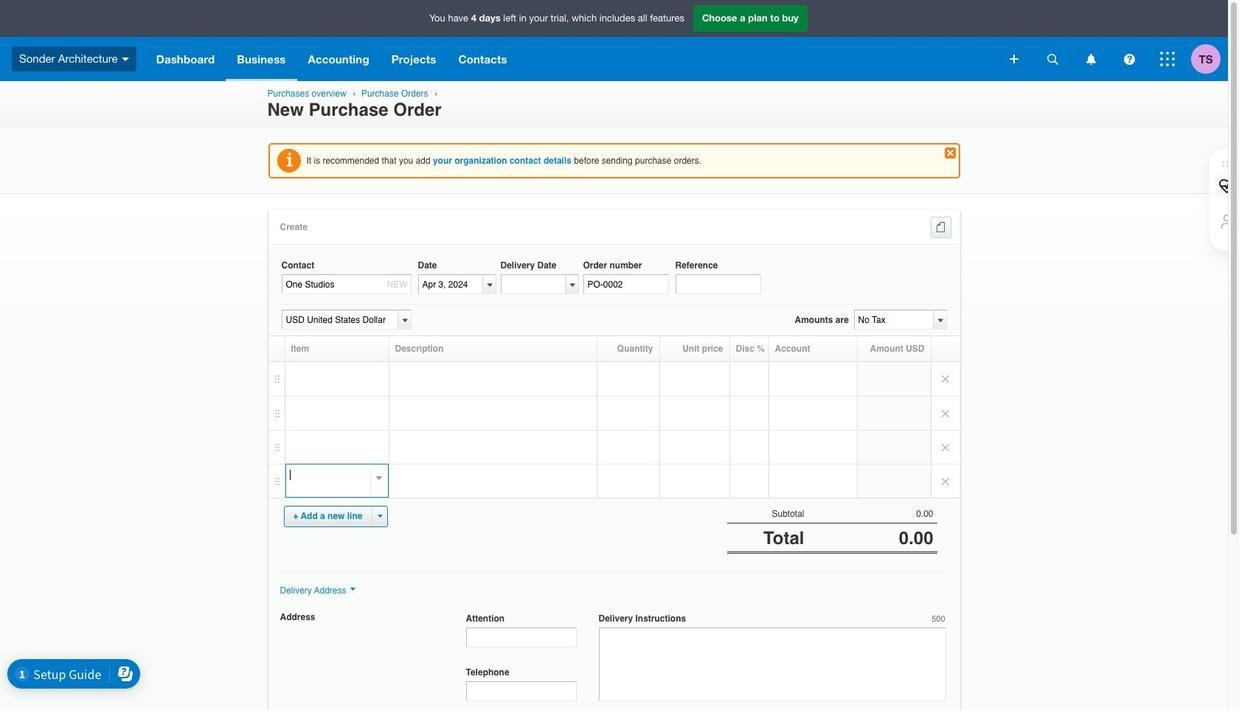 Task type: describe. For each thing, give the bounding box(es) containing it.
Select a currency text field
[[282, 310, 398, 330]]

2 svg image from the left
[[1087, 53, 1096, 65]]



Task type: vqa. For each thing, say whether or not it's contained in the screenshot.
banner
yes



Task type: locate. For each thing, give the bounding box(es) containing it.
banner
[[0, 0, 1229, 81]]

None text field
[[282, 275, 411, 295], [286, 465, 374, 485], [466, 628, 577, 648], [466, 682, 577, 702], [282, 275, 411, 295], [286, 465, 374, 485], [466, 628, 577, 648], [466, 682, 577, 702]]

None text field
[[418, 275, 483, 295], [501, 275, 566, 295], [583, 275, 669, 295], [676, 275, 761, 295], [854, 310, 934, 330], [599, 628, 946, 702], [418, 275, 483, 295], [501, 275, 566, 295], [583, 275, 669, 295], [676, 275, 761, 295], [854, 310, 934, 330], [599, 628, 946, 702]]

svg image
[[1161, 52, 1176, 66], [1124, 53, 1135, 65], [1010, 55, 1019, 63], [121, 57, 129, 61]]

el image
[[947, 222, 950, 233]]

1 svg image from the left
[[1047, 53, 1059, 65]]

svg image
[[1047, 53, 1059, 65], [1087, 53, 1096, 65]]

1 horizontal spatial svg image
[[1087, 53, 1096, 65]]

0 horizontal spatial svg image
[[1047, 53, 1059, 65]]



